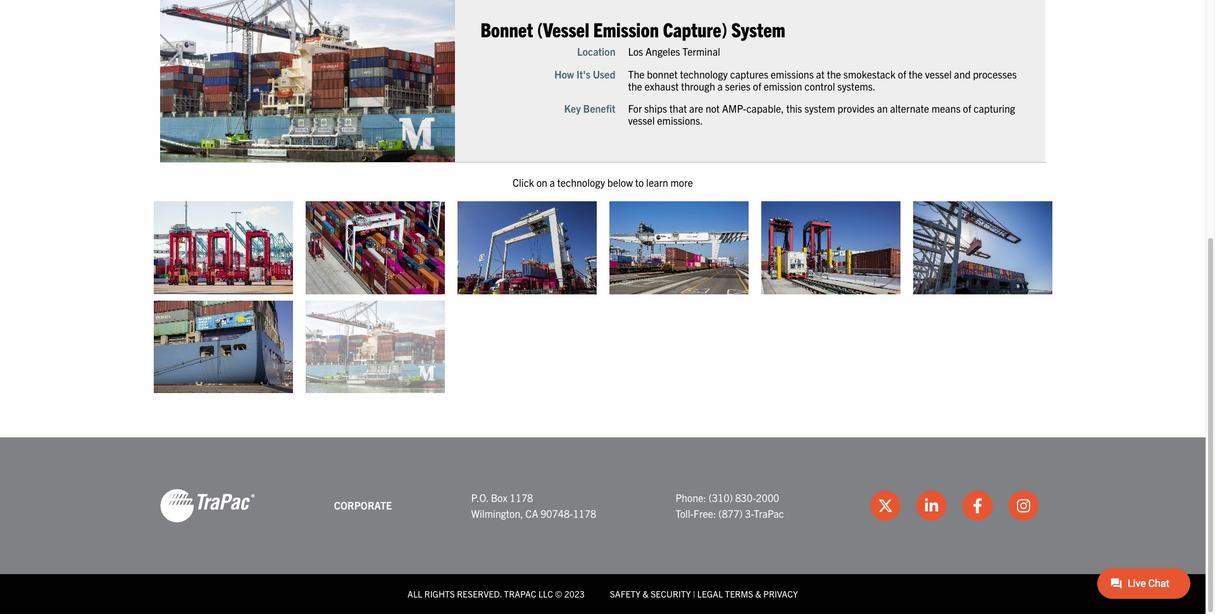 Task type: vqa. For each thing, say whether or not it's contained in the screenshot.
of inside the for ships that are not amp-capable, this system provides an alternate means of capturing vessel emissions.
yes



Task type: locate. For each thing, give the bounding box(es) containing it.
reserved.
[[457, 588, 502, 600]]

of right smokestack
[[898, 67, 907, 80]]

ca
[[526, 507, 538, 520]]

technology inside the bonnet technology captures emissions at the smokestack of the vessel and processes the exhaust through a series of emission control systems.
[[680, 67, 728, 80]]

this
[[786, 102, 802, 115]]

system
[[731, 17, 786, 41]]

not
[[706, 102, 720, 115]]

vessel left emissions.
[[628, 114, 655, 127]]

phone: (310) 830-2000 toll-free: (877) 3-trapac
[[676, 491, 784, 520]]

of right means
[[963, 102, 972, 115]]

and
[[954, 67, 971, 80]]

technology
[[680, 67, 728, 80], [557, 176, 605, 189]]

a right on
[[550, 176, 555, 189]]

0 vertical spatial 1178
[[510, 491, 533, 504]]

2 & from the left
[[755, 588, 762, 600]]

it's
[[577, 67, 591, 80]]

capture)
[[663, 17, 727, 41]]

footer
[[0, 438, 1206, 614]]

0 horizontal spatial &
[[643, 588, 649, 600]]

2 horizontal spatial the
[[909, 67, 923, 80]]

1178
[[510, 491, 533, 504], [573, 507, 596, 520]]

of
[[898, 67, 907, 80], [753, 80, 762, 92], [963, 102, 972, 115]]

technology down "terminal"
[[680, 67, 728, 80]]

1 horizontal spatial &
[[755, 588, 762, 600]]

privacy
[[764, 588, 798, 600]]

1 vertical spatial 1178
[[573, 507, 596, 520]]

to
[[635, 176, 644, 189]]

trapac los angeles automated straddle carrier image
[[154, 201, 293, 294]]

1 & from the left
[[643, 588, 649, 600]]

processes
[[973, 67, 1017, 80]]

0 horizontal spatial technology
[[557, 176, 605, 189]]

1 horizontal spatial 1178
[[573, 507, 596, 520]]

safety & security | legal terms & privacy
[[610, 588, 798, 600]]

1 horizontal spatial a
[[718, 80, 723, 92]]

2 horizontal spatial of
[[963, 102, 972, 115]]

0 vertical spatial vessel
[[925, 67, 952, 80]]

0 horizontal spatial 1178
[[510, 491, 533, 504]]

a inside the bonnet technology captures emissions at the smokestack of the vessel and processes the exhaust through a series of emission control systems.
[[718, 80, 723, 92]]

legal terms & privacy link
[[697, 588, 798, 600]]

the
[[628, 67, 645, 80]]

2023
[[564, 588, 585, 600]]

0 horizontal spatial of
[[753, 80, 762, 92]]

of right series
[[753, 80, 762, 92]]

a left series
[[718, 80, 723, 92]]

0 vertical spatial a
[[718, 80, 723, 92]]

trapac
[[504, 588, 536, 600]]

for ships that are not amp-capable, this system provides an alternate means of capturing vessel emissions.
[[628, 102, 1016, 127]]

how
[[555, 67, 574, 80]]

smokestack
[[844, 67, 896, 80]]

1 horizontal spatial technology
[[680, 67, 728, 80]]

vessel left the and
[[925, 67, 952, 80]]

captures
[[730, 67, 769, 80]]

(877)
[[719, 507, 743, 520]]

|
[[693, 588, 695, 600]]

wilmington,
[[471, 507, 523, 520]]

1 vertical spatial technology
[[557, 176, 605, 189]]

legal
[[697, 588, 723, 600]]

vessel
[[925, 67, 952, 80], [628, 114, 655, 127]]

& right 'safety'
[[643, 588, 649, 600]]

the up for
[[628, 80, 642, 92]]

trapac los angeles automated radiation scanning image
[[761, 201, 900, 294]]

terms
[[725, 588, 753, 600]]

technology left below
[[557, 176, 605, 189]]

through
[[681, 80, 715, 92]]

bonnet
[[481, 17, 533, 41]]

system
[[805, 102, 835, 115]]

key
[[564, 102, 581, 115]]

0 vertical spatial technology
[[680, 67, 728, 80]]

a
[[718, 80, 723, 92], [550, 176, 555, 189]]

1 vertical spatial vessel
[[628, 114, 655, 127]]

the up alternate
[[909, 67, 923, 80]]

bonnet
[[647, 67, 678, 80]]

the right at
[[827, 67, 841, 80]]

that
[[670, 102, 687, 115]]

0 horizontal spatial vessel
[[628, 114, 655, 127]]

key benefit
[[564, 102, 616, 115]]

click on a technology below to learn more
[[513, 176, 693, 189]]

the
[[827, 67, 841, 80], [909, 67, 923, 80], [628, 80, 642, 92]]

all
[[408, 588, 422, 600]]

1178 up the ca at the left bottom of the page
[[510, 491, 533, 504]]

means
[[932, 102, 961, 115]]

below
[[607, 176, 633, 189]]

learn
[[646, 176, 668, 189]]

corporate image
[[160, 488, 255, 524]]

& right terms
[[755, 588, 762, 600]]

0 horizontal spatial a
[[550, 176, 555, 189]]

at
[[816, 67, 825, 80]]

systems.
[[838, 80, 876, 92]]

1178 right the ca at the left bottom of the page
[[573, 507, 596, 520]]

safety
[[610, 588, 641, 600]]

2000
[[756, 491, 779, 504]]

corporate
[[334, 499, 392, 512]]

p.o. box 1178 wilmington, ca 90748-1178
[[471, 491, 596, 520]]

1 horizontal spatial vessel
[[925, 67, 952, 80]]

&
[[643, 588, 649, 600], [755, 588, 762, 600]]



Task type: describe. For each thing, give the bounding box(es) containing it.
box
[[491, 491, 508, 504]]

location
[[577, 45, 616, 58]]

control
[[805, 80, 835, 92]]

ships
[[644, 102, 667, 115]]

series
[[725, 80, 751, 92]]

amp-
[[722, 102, 747, 115]]

the bonnet technology captures emissions at the smokestack of the vessel and processes the exhaust through a series of emission control systems.
[[628, 67, 1017, 92]]

bonnet (vessel emission capture) system
[[481, 17, 786, 41]]

llc
[[538, 588, 553, 600]]

(310)
[[709, 491, 733, 504]]

of inside for ships that are not amp-capable, this system provides an alternate means of capturing vessel emissions.
[[963, 102, 972, 115]]

emission
[[764, 80, 802, 92]]

terminal
[[683, 45, 720, 58]]

for
[[628, 102, 642, 115]]

capturing
[[974, 102, 1016, 115]]

©
[[555, 588, 562, 600]]

on
[[537, 176, 547, 189]]

3-
[[745, 507, 754, 520]]

0 horizontal spatial the
[[628, 80, 642, 92]]

free:
[[694, 507, 716, 520]]

rights
[[424, 588, 455, 600]]

emission
[[593, 17, 659, 41]]

(vessel
[[537, 17, 589, 41]]

an
[[877, 102, 888, 115]]

1 vertical spatial a
[[550, 176, 555, 189]]

provides
[[838, 102, 875, 115]]

trapac los angeles automated stacking crane image
[[305, 201, 445, 294]]

footer containing p.o. box 1178
[[0, 438, 1206, 614]]

how it's used
[[555, 67, 616, 80]]

click
[[513, 176, 534, 189]]

1 horizontal spatial the
[[827, 67, 841, 80]]

safety & security link
[[610, 588, 691, 600]]

emissions
[[771, 67, 814, 80]]

used
[[593, 67, 616, 80]]

exhaust
[[645, 80, 679, 92]]

90748-
[[541, 507, 573, 520]]

benefit
[[583, 102, 616, 115]]

more
[[671, 176, 693, 189]]

trapac
[[754, 507, 784, 520]]

emissions.
[[657, 114, 703, 127]]

toll-
[[676, 507, 694, 520]]

los angeles terminal
[[628, 45, 720, 58]]

p.o.
[[471, 491, 489, 504]]

alternate
[[890, 102, 929, 115]]

830-
[[735, 491, 756, 504]]

security
[[651, 588, 691, 600]]

vessel inside the bonnet technology captures emissions at the smokestack of the vessel and processes the exhaust through a series of emission control systems.
[[925, 67, 952, 80]]

are
[[689, 102, 703, 115]]

capable,
[[747, 102, 784, 115]]

phone:
[[676, 491, 706, 504]]

all rights reserved. trapac llc © 2023
[[408, 588, 585, 600]]

angeles
[[646, 45, 680, 58]]

1 horizontal spatial of
[[898, 67, 907, 80]]

vessel inside for ships that are not amp-capable, this system provides an alternate means of capturing vessel emissions.
[[628, 114, 655, 127]]

los
[[628, 45, 643, 58]]



